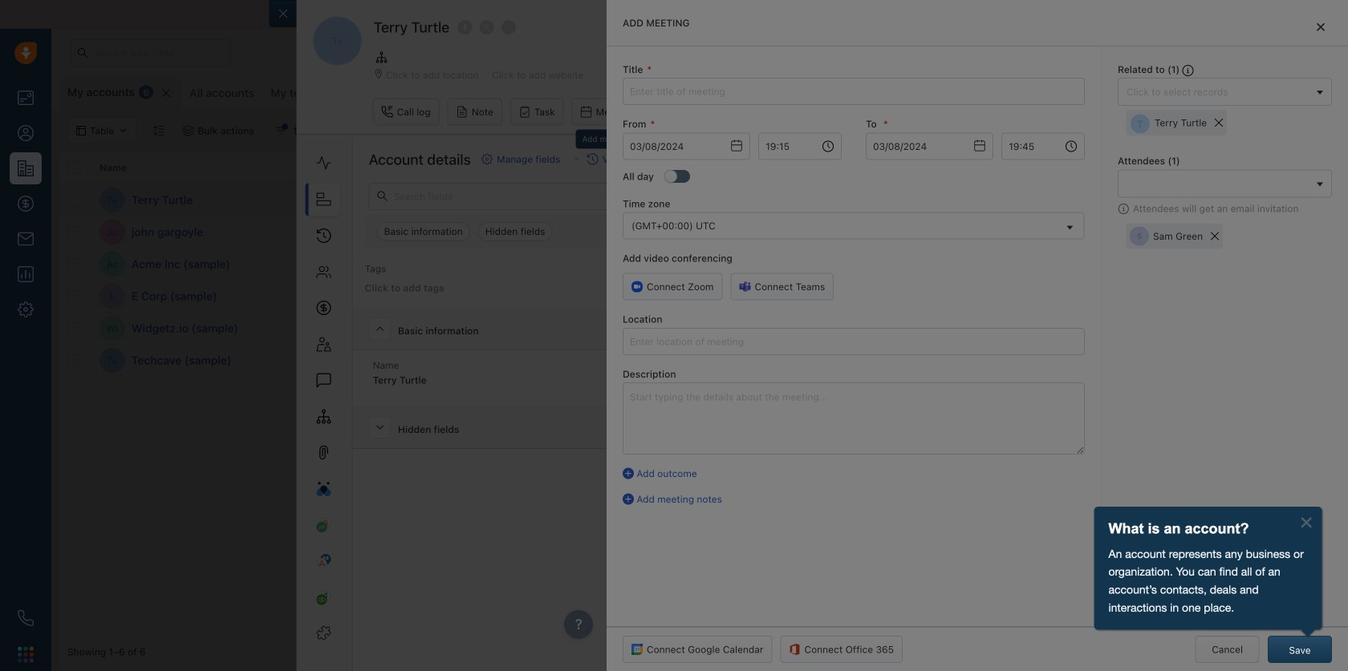 Task type: vqa. For each thing, say whether or not it's contained in the screenshot.
'Showing 1–5 of 5'
no



Task type: describe. For each thing, give the bounding box(es) containing it.
Click to select records search field
[[1123, 84, 1311, 100]]

2 dialog from the left
[[607, 0, 1348, 672]]

Enter location of meeting text field
[[623, 328, 1085, 355]]

phone element
[[10, 603, 42, 635]]

Start typing the details about the meeting... text field
[[623, 383, 1085, 455]]

freshworks switcher image
[[18, 647, 34, 663]]

send email image
[[1198, 48, 1210, 58]]

container_wx8msf4aqz5i3rn1 image for s icon
[[786, 355, 797, 366]]

container_wx8msf4aqz5i3rn1 image for j image
[[786, 323, 797, 334]]

j image
[[421, 284, 447, 309]]



Task type: locate. For each thing, give the bounding box(es) containing it.
cell
[[1255, 185, 1340, 216], [1255, 217, 1340, 248], [894, 249, 1015, 280], [1255, 249, 1340, 280], [894, 281, 1015, 312], [1135, 281, 1255, 312], [1255, 281, 1340, 312], [1135, 313, 1255, 344], [1255, 313, 1340, 344], [1135, 345, 1255, 376], [1255, 345, 1340, 376]]

Search fields text field
[[369, 183, 851, 210]]

1 vertical spatial container_wx8msf4aqz5i3rn1 image
[[786, 291, 797, 302]]

2 vertical spatial container_wx8msf4aqz5i3rn1 image
[[902, 323, 913, 334]]

tooltip
[[576, 130, 638, 153]]

2 horizontal spatial container_wx8msf4aqz5i3rn1 image
[[902, 323, 913, 334]]

0 vertical spatial container_wx8msf4aqz5i3rn1 image
[[182, 125, 194, 136]]

container_wx8msf4aqz5i3rn1 image
[[182, 125, 194, 136], [786, 323, 797, 334], [786, 355, 797, 366]]

none search field inside dialog
[[1123, 175, 1311, 192]]

2 row group from the left
[[413, 185, 1340, 377]]

1 row group from the left
[[59, 185, 413, 377]]

1 vertical spatial container_wx8msf4aqz5i3rn1 image
[[786, 323, 797, 334]]

close image
[[1317, 22, 1325, 32]]

tab panel
[[607, 0, 1348, 672]]

0 horizontal spatial container_wx8msf4aqz5i3rn1 image
[[275, 125, 286, 136]]

dialog
[[269, 0, 1348, 672], [607, 0, 1348, 672]]

j image
[[421, 316, 447, 342]]

2 vertical spatial container_wx8msf4aqz5i3rn1 image
[[786, 355, 797, 366]]

phone image
[[18, 611, 34, 627]]

hotspot (open by clicking or pressing space/enter) alert dialog
[[1092, 507, 1325, 645]]

Search your CRM... text field
[[71, 39, 231, 67]]

container_wx8msf4aqz5i3rn1 image
[[275, 125, 286, 136], [786, 291, 797, 302], [902, 323, 913, 334]]

row group
[[59, 185, 413, 377], [413, 185, 1340, 377]]

press space to select this row. row
[[59, 185, 413, 217], [413, 185, 1340, 217], [59, 217, 413, 249], [413, 217, 1340, 249], [59, 249, 413, 281], [413, 249, 1340, 281], [59, 281, 413, 313], [413, 281, 1340, 313], [59, 313, 413, 345], [413, 313, 1340, 345], [59, 345, 413, 377], [413, 345, 1340, 377]]

group
[[1111, 77, 1244, 104]]

s image
[[421, 348, 447, 374]]

0 vertical spatial container_wx8msf4aqz5i3rn1 image
[[275, 125, 286, 136]]

Enter title of meeting text field
[[623, 78, 1085, 105]]

1 dialog from the left
[[269, 0, 1348, 672]]

None search field
[[1123, 175, 1311, 192]]

1 horizontal spatial container_wx8msf4aqz5i3rn1 image
[[786, 291, 797, 302]]

row
[[59, 152, 413, 185]]

grid
[[59, 151, 1340, 633]]



